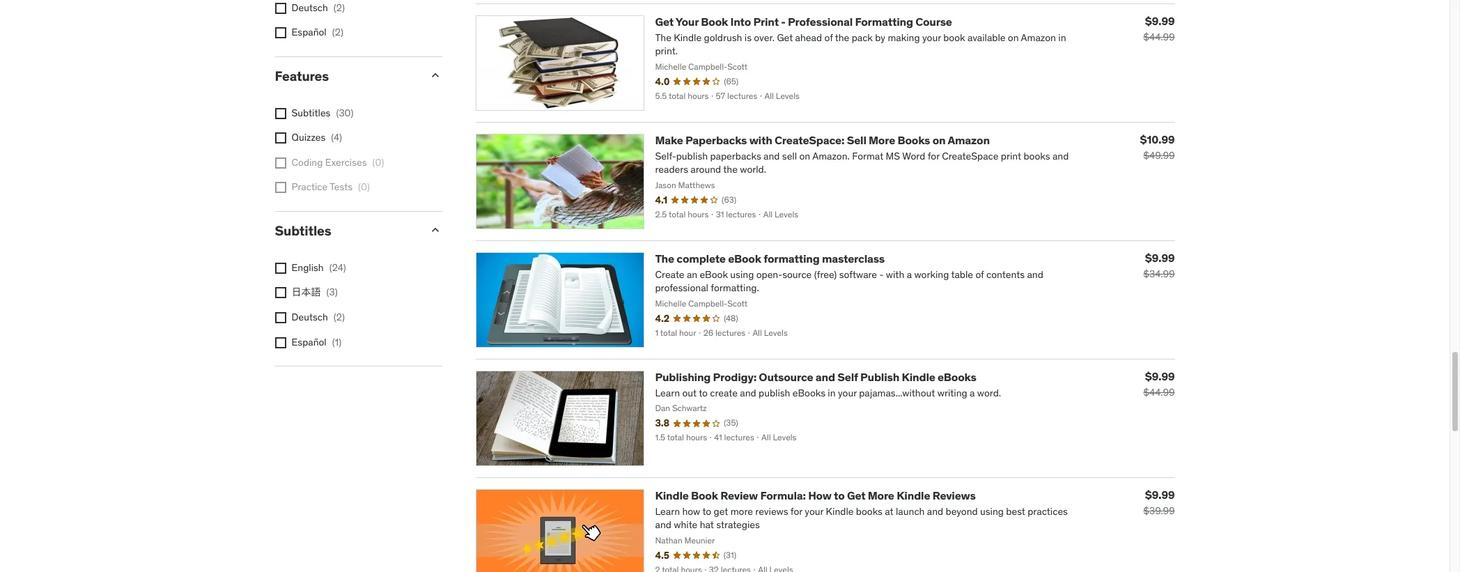 Task type: vqa. For each thing, say whether or not it's contained in the screenshot.


Task type: locate. For each thing, give the bounding box(es) containing it.
1 vertical spatial (2)
[[332, 26, 343, 39]]

0 vertical spatial get
[[655, 14, 674, 28]]

book left review
[[691, 488, 718, 502]]

4 xsmall image from the top
[[275, 133, 286, 144]]

$9.99 $34.99
[[1144, 251, 1175, 280]]

the complete ebook formatting masterclass
[[655, 251, 885, 265]]

exercises
[[325, 156, 367, 169]]

0 vertical spatial more
[[869, 133, 895, 147]]

subtitles up english
[[275, 222, 331, 239]]

xsmall image for deutsch (2)
[[275, 3, 286, 14]]

$9.99
[[1145, 14, 1175, 28], [1145, 251, 1175, 265], [1145, 369, 1175, 383], [1145, 488, 1175, 501]]

kindle left reviews
[[897, 488, 930, 502]]

more right to
[[868, 488, 895, 502]]

$9.99 $44.99 for get your book into print - professional formatting course
[[1144, 14, 1175, 43]]

kindle left review
[[655, 488, 689, 502]]

subtitles up quizzes at the left of page
[[292, 106, 331, 119]]

0 vertical spatial xsmall image
[[275, 263, 286, 274]]

(30)
[[336, 106, 354, 119]]

0 vertical spatial $44.99
[[1144, 30, 1175, 43]]

(3)
[[326, 286, 338, 299]]

-
[[781, 14, 786, 28]]

2 español from the top
[[292, 336, 327, 348]]

3 xsmall image from the top
[[275, 108, 286, 119]]

get
[[655, 14, 674, 28], [847, 488, 866, 502]]

1 deutsch from the top
[[292, 1, 328, 14]]

prodigy:
[[713, 370, 757, 384]]

book left into
[[701, 14, 728, 28]]

get left your
[[655, 14, 674, 28]]

xsmall image
[[275, 3, 286, 14], [275, 27, 286, 39], [275, 108, 286, 119], [275, 133, 286, 144], [275, 157, 286, 169], [275, 182, 286, 193], [275, 337, 286, 348]]

kindle book review formula: how to get more kindle reviews
[[655, 488, 976, 502]]

(0)
[[372, 156, 384, 169], [358, 181, 370, 193]]

(4)
[[331, 131, 342, 144]]

1 xsmall image from the top
[[275, 3, 286, 14]]

with
[[750, 133, 773, 147]]

$9.99 $44.99 for publishing prodigy: outsource and self publish kindle ebooks
[[1144, 369, 1175, 398]]

coding exercises (0)
[[292, 156, 384, 169]]

the complete ebook formatting masterclass link
[[655, 251, 885, 265]]

1 vertical spatial book
[[691, 488, 718, 502]]

kindle
[[902, 370, 936, 384], [655, 488, 689, 502], [897, 488, 930, 502]]

the
[[655, 251, 674, 265]]

self
[[838, 370, 858, 384]]

0 vertical spatial book
[[701, 14, 728, 28]]

practice tests (0)
[[292, 181, 370, 193]]

日本語 (3)
[[292, 286, 338, 299]]

paperbacks
[[686, 133, 747, 147]]

english
[[292, 261, 324, 274]]

0 vertical spatial deutsch
[[292, 1, 328, 14]]

1 xsmall image from the top
[[275, 263, 286, 274]]

books
[[898, 133, 930, 147]]

0 horizontal spatial (0)
[[358, 181, 370, 193]]

2 vertical spatial xsmall image
[[275, 312, 286, 323]]

to
[[834, 488, 845, 502]]

subtitles button
[[275, 222, 417, 239]]

5 xsmall image from the top
[[275, 157, 286, 169]]

7 xsmall image from the top
[[275, 337, 286, 348]]

quizzes
[[292, 131, 326, 144]]

2 deutsch from the top
[[292, 311, 328, 323]]

$9.99 inside $9.99 $39.99
[[1145, 488, 1175, 501]]

deutsch
[[292, 1, 328, 14], [292, 311, 328, 323]]

$44.99
[[1144, 30, 1175, 43], [1144, 386, 1175, 398]]

$34.99
[[1144, 267, 1175, 280]]

1 horizontal spatial get
[[847, 488, 866, 502]]

1 $44.99 from the top
[[1144, 30, 1175, 43]]

1 vertical spatial subtitles
[[275, 222, 331, 239]]

(2) up features dropdown button
[[332, 26, 343, 39]]

quizzes (4)
[[292, 131, 342, 144]]

0 vertical spatial español
[[292, 26, 327, 39]]

more right 'sell'
[[869, 133, 895, 147]]

1 vertical spatial deutsch
[[292, 311, 328, 323]]

xsmall image for español (2)
[[275, 27, 286, 39]]

how
[[808, 488, 832, 502]]

small image
[[428, 68, 442, 82]]

xsmall image for subtitles (30)
[[275, 108, 286, 119]]

2 $9.99 from the top
[[1145, 251, 1175, 265]]

$9.99 for publishing prodigy: outsource and self publish kindle ebooks
[[1145, 369, 1175, 383]]

6 xsmall image from the top
[[275, 182, 286, 193]]

1 vertical spatial (0)
[[358, 181, 370, 193]]

make paperbacks with createspace: sell more books on amazon
[[655, 133, 990, 147]]

español up features
[[292, 26, 327, 39]]

xsmall image for practice tests (0)
[[275, 182, 286, 193]]

course
[[916, 14, 952, 28]]

2 $9.99 $44.99 from the top
[[1144, 369, 1175, 398]]

1 $9.99 $44.99 from the top
[[1144, 14, 1175, 43]]

deutsch (2) up español (1)
[[292, 311, 345, 323]]

0 vertical spatial subtitles
[[292, 106, 331, 119]]

0 vertical spatial (0)
[[372, 156, 384, 169]]

1 vertical spatial $44.99
[[1144, 386, 1175, 398]]

$9.99 inside $9.99 $34.99
[[1145, 251, 1175, 265]]

1 vertical spatial español
[[292, 336, 327, 348]]

0 vertical spatial $9.99 $44.99
[[1144, 14, 1175, 43]]

subtitles
[[292, 106, 331, 119], [275, 222, 331, 239]]

book
[[701, 14, 728, 28], [691, 488, 718, 502]]

0 vertical spatial deutsch (2)
[[292, 1, 345, 14]]

(2) up (1)
[[334, 311, 345, 323]]

1 vertical spatial $9.99 $44.99
[[1144, 369, 1175, 398]]

xsmall image for deutsch
[[275, 312, 286, 323]]

1 español from the top
[[292, 26, 327, 39]]

(1)
[[332, 336, 342, 348]]

deutsch down 日本語
[[292, 311, 328, 323]]

2 xsmall image from the top
[[275, 287, 286, 299]]

1 vertical spatial deutsch (2)
[[292, 311, 345, 323]]

get right to
[[847, 488, 866, 502]]

3 $9.99 from the top
[[1145, 369, 1175, 383]]

2 $44.99 from the top
[[1144, 386, 1175, 398]]

1 vertical spatial more
[[868, 488, 895, 502]]

(0) right exercises
[[372, 156, 384, 169]]

1 $9.99 from the top
[[1145, 14, 1175, 28]]

xsmall image for español (1)
[[275, 337, 286, 348]]

deutsch up español (2)
[[292, 1, 328, 14]]

deutsch (2)
[[292, 1, 345, 14], [292, 311, 345, 323]]

(0) right tests
[[358, 181, 370, 193]]

sell
[[847, 133, 867, 147]]

$9.99 $44.99
[[1144, 14, 1175, 43], [1144, 369, 1175, 398]]

deutsch (2) up español (2)
[[292, 1, 345, 14]]

publishing
[[655, 370, 711, 384]]

1 horizontal spatial (0)
[[372, 156, 384, 169]]

(2)
[[334, 1, 345, 14], [332, 26, 343, 39], [334, 311, 345, 323]]

and
[[816, 370, 835, 384]]

2 xsmall image from the top
[[275, 27, 286, 39]]

get your book into print - professional formatting course
[[655, 14, 952, 28]]

coding
[[292, 156, 323, 169]]

4 $9.99 from the top
[[1145, 488, 1175, 501]]

more
[[869, 133, 895, 147], [868, 488, 895, 502]]

make paperbacks with createspace: sell more books on amazon link
[[655, 133, 990, 147]]

(2) up español (2)
[[334, 1, 345, 14]]

small image
[[428, 223, 442, 237]]

(0) for practice tests (0)
[[358, 181, 370, 193]]

subtitles for subtitles
[[275, 222, 331, 239]]

formatting
[[764, 251, 820, 265]]

your
[[676, 14, 699, 28]]

1 vertical spatial xsmall image
[[275, 287, 286, 299]]

deutsch for xsmall icon associated with deutsch (2)
[[292, 1, 328, 14]]

español
[[292, 26, 327, 39], [292, 336, 327, 348]]

español left (1)
[[292, 336, 327, 348]]

xsmall image
[[275, 263, 286, 274], [275, 287, 286, 299], [275, 312, 286, 323]]

subtitles for subtitles (30)
[[292, 106, 331, 119]]

amazon
[[948, 133, 990, 147]]

3 xsmall image from the top
[[275, 312, 286, 323]]



Task type: describe. For each thing, give the bounding box(es) containing it.
(0) for coding exercises (0)
[[372, 156, 384, 169]]

kindle left ebooks
[[902, 370, 936, 384]]

$49.99
[[1144, 149, 1175, 161]]

publishing prodigy: outsource and self publish kindle ebooks
[[655, 370, 977, 384]]

createspace:
[[775, 133, 845, 147]]

$9.99 for kindle book review formula: how to get more kindle reviews
[[1145, 488, 1175, 501]]

subtitles (30)
[[292, 106, 354, 119]]

0 vertical spatial (2)
[[334, 1, 345, 14]]

$9.99 for the complete ebook formatting masterclass
[[1145, 251, 1175, 265]]

2 deutsch (2) from the top
[[292, 311, 345, 323]]

make
[[655, 133, 683, 147]]

$44.99 for get your book into print - professional formatting course
[[1144, 30, 1175, 43]]

xsmall image for english
[[275, 263, 286, 274]]

xsmall image for coding exercises (0)
[[275, 157, 286, 169]]

complete
[[677, 251, 726, 265]]

publishing prodigy: outsource and self publish kindle ebooks link
[[655, 370, 977, 384]]

$10.99 $49.99
[[1140, 132, 1175, 161]]

features button
[[275, 68, 417, 84]]

español for español (2)
[[292, 26, 327, 39]]

ebooks
[[938, 370, 977, 384]]

english (24)
[[292, 261, 346, 274]]

on
[[933, 133, 946, 147]]

$10.99
[[1140, 132, 1175, 146]]

xsmall image for 日本語
[[275, 287, 286, 299]]

professional
[[788, 14, 853, 28]]

español (2)
[[292, 26, 343, 39]]

$39.99
[[1144, 504, 1175, 517]]

日本語
[[292, 286, 321, 299]]

español (1)
[[292, 336, 342, 348]]

into
[[731, 14, 751, 28]]

masterclass
[[822, 251, 885, 265]]

outsource
[[759, 370, 814, 384]]

$44.99 for publishing prodigy: outsource and self publish kindle ebooks
[[1144, 386, 1175, 398]]

formula:
[[761, 488, 806, 502]]

1 deutsch (2) from the top
[[292, 1, 345, 14]]

0 horizontal spatial get
[[655, 14, 674, 28]]

reviews
[[933, 488, 976, 502]]

1 vertical spatial get
[[847, 488, 866, 502]]

get your book into print - professional formatting course link
[[655, 14, 952, 28]]

(24)
[[329, 261, 346, 274]]

2 vertical spatial (2)
[[334, 311, 345, 323]]

ebook
[[728, 251, 761, 265]]

deutsch for xsmall image corresponding to deutsch
[[292, 311, 328, 323]]

review
[[721, 488, 758, 502]]

$9.99 $39.99
[[1144, 488, 1175, 517]]

formatting
[[855, 14, 913, 28]]

kindle book review formula: how to get more kindle reviews link
[[655, 488, 976, 502]]

español for español (1)
[[292, 336, 327, 348]]

xsmall image for quizzes (4)
[[275, 133, 286, 144]]

practice
[[292, 181, 328, 193]]

$9.99 for get your book into print - professional formatting course
[[1145, 14, 1175, 28]]

print
[[754, 14, 779, 28]]

features
[[275, 68, 329, 84]]

tests
[[330, 181, 353, 193]]

publish
[[861, 370, 900, 384]]



